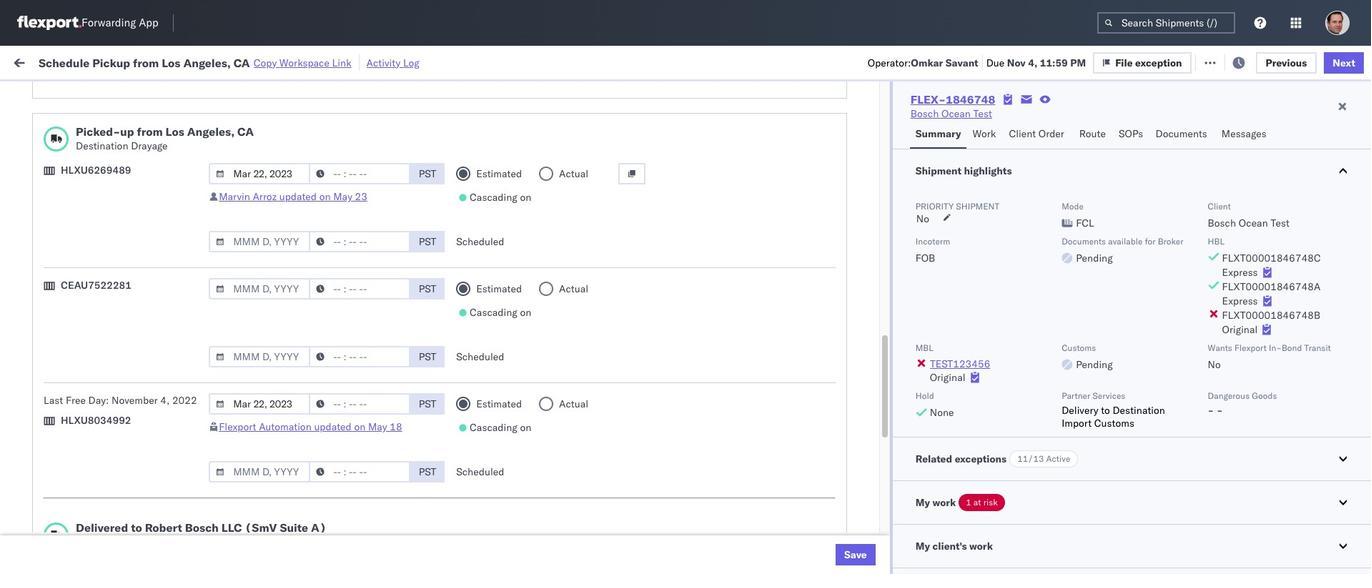 Task type: describe. For each thing, give the bounding box(es) containing it.
2 clearance from the top
[[111, 300, 157, 313]]

partner
[[1062, 390, 1090, 401]]

pm for confirm pickup from los angeles, ca button
[[266, 395, 282, 408]]

flexport automation updated on may 18
[[219, 420, 402, 433]]

deadline
[[242, 117, 277, 127]]

last free day: november 4, 2022
[[44, 394, 197, 407]]

flexport automation updated on may 18 button
[[219, 420, 402, 433]]

work inside button
[[156, 55, 181, 68]]

suite
[[280, 520, 308, 535]]

2 vertical spatial test123456
[[930, 357, 990, 370]]

1 lagerfeld from the top
[[801, 489, 843, 502]]

1 horizontal spatial my work
[[916, 496, 956, 509]]

mmm d, yyyy text field for -- : -- -- text box
[[209, 461, 310, 483]]

flex-1889466 for schedule delivery appointment
[[831, 364, 905, 376]]

workitem
[[16, 117, 53, 127]]

partner services delivery to destination import customs
[[1062, 390, 1165, 430]]

1889466 for schedule delivery appointment
[[862, 364, 905, 376]]

11/13
[[1017, 453, 1044, 464]]

deadline button
[[235, 114, 387, 128]]

11/13 active
[[1017, 453, 1070, 464]]

work button
[[967, 121, 1003, 149]]

progress
[[224, 88, 260, 99]]

scheduled for marvin arroz updated on may 23
[[456, 235, 504, 248]]

-- : -- -- text field
[[309, 461, 410, 483]]

1 jawla from the top
[[1250, 143, 1275, 156]]

(smv
[[245, 520, 277, 535]]

upload for 2nd upload customs clearance documents button from the bottom of the page
[[33, 143, 65, 155]]

1 mmm d, yyyy text field from the top
[[209, 231, 310, 252]]

11:59 pm pdt, nov 4, 2022 for first schedule delivery appointment button from the top
[[242, 175, 373, 188]]

angeles, for schedule pickup from los angeles, ca link corresponding to ceau7522281, hlxu6269489, hlxu8034992
[[153, 206, 193, 218]]

marvin arroz updated on may 23
[[219, 190, 367, 203]]

11:59 pm pdt, nov 4, 2022 for schedule pickup from los angeles, ca button for ceau7522281, hlxu6269489, hlxu8034992
[[242, 206, 373, 219]]

0 horizontal spatial for
[[137, 88, 149, 99]]

summary button
[[910, 121, 967, 149]]

nov left '8,'
[[315, 301, 333, 313]]

confirm delivery button
[[33, 425, 109, 441]]

hbl
[[1208, 236, 1225, 247]]

1 schedule delivery appointment link from the top
[[33, 173, 176, 188]]

schedule delivery appointment link for test123456
[[33, 236, 176, 251]]

2 upload customs clearance documents button from the top
[[33, 299, 211, 315]]

action
[[1321, 55, 1352, 68]]

bosch ocean test link
[[911, 107, 992, 121]]

pst for second mmm d, yyyy text field -- : -- -- text field
[[419, 282, 436, 295]]

1 gaurav from the top
[[1215, 143, 1248, 156]]

los for third schedule pickup from los angeles, ca button from the bottom
[[135, 268, 151, 281]]

documents down mode
[[1062, 236, 1106, 247]]

marvin arroz updated on may 23 button
[[219, 190, 367, 203]]

11:59 pm pst, dec 13, 2022 for schedule pickup from los angeles, ca
[[242, 332, 379, 345]]

shipment
[[916, 164, 962, 177]]

pdt, for third schedule pickup from los angeles, ca button from the bottom
[[291, 269, 313, 282]]

forwarding app
[[81, 16, 158, 30]]

2 gvcu5265864 from the top
[[929, 520, 999, 533]]

cascading on for flexport automation updated on may 18
[[470, 421, 531, 434]]

1 8:30 pm pst, jan 23, 2023 from the top
[[242, 489, 370, 502]]

my client's work button
[[893, 525, 1371, 568]]

ca for schedule pickup from los angeles, ca button for ceau7522281, hlxu6269489, hlxu8034992
[[195, 206, 209, 218]]

angeles, for msdu7304509's schedule pickup from los angeles, ca link
[[153, 457, 193, 470]]

copy workspace link button
[[254, 56, 351, 69]]

client order button
[[1003, 121, 1074, 149]]

operator
[[1215, 117, 1250, 127]]

ca for confirm pickup from los angeles, ca button
[[190, 394, 203, 407]]

los for schedule pickup from los angeles, ca button associated with lhuu7894563, uetu5238478
[[135, 331, 151, 344]]

last
[[44, 394, 63, 407]]

dec for confirm delivery
[[309, 426, 328, 439]]

flex-1846748 link
[[911, 92, 995, 107]]

filtered
[[14, 88, 49, 100]]

lhuu7894563, for confirm delivery
[[929, 426, 1003, 439]]

test123456 for schedule pickup from los angeles, ca
[[1027, 206, 1087, 219]]

pm for first schedule delivery appointment button from the top
[[272, 175, 288, 188]]

1 schedule delivery appointment button from the top
[[33, 173, 176, 189]]

schedule pickup from los angeles, ca link for ceau7522281, hlxu6269489, hlxu8034992
[[33, 205, 209, 219]]

cascading on for marvin arroz updated on may 23
[[470, 191, 531, 204]]

1 appointment from the top
[[117, 174, 176, 187]]

client bosch ocean test incoterm fob
[[916, 201, 1290, 264]]

mbl
[[916, 342, 933, 353]]

lhuu7894563, for confirm pickup from los angeles, ca
[[929, 395, 1003, 407]]

picked-up from los angeles, ca destination drayage
[[76, 124, 254, 152]]

2022 for confirm pickup from los angeles, ca link
[[348, 395, 373, 408]]

robert
[[145, 520, 182, 535]]

1662119
[[862, 552, 905, 565]]

1 gvcu5265864 from the top
[[929, 489, 999, 502]]

numbers for container numbers
[[929, 122, 964, 133]]

hlxu8034992 down day: in the left of the page
[[61, 414, 131, 427]]

flxt00001846748b
[[1222, 309, 1320, 322]]

hlxu6269489, for test123456 schedule delivery appointment button
[[1005, 237, 1078, 250]]

1 at risk
[[966, 497, 998, 508]]

summary
[[916, 127, 961, 140]]

flex-1846748 for third schedule pickup from los angeles, ca button from the bottom
[[831, 269, 905, 282]]

8 resize handle column header from the left
[[1003, 111, 1020, 574]]

2 flex-2130387 from the top
[[831, 521, 905, 534]]

7 resize handle column header from the left
[[904, 111, 922, 574]]

schedule delivery appointment button for maeu9408431
[[33, 488, 176, 504]]

--
[[1027, 552, 1039, 565]]

related
[[916, 452, 952, 465]]

marvin
[[219, 190, 250, 203]]

1 vertical spatial to
[[131, 520, 142, 535]]

1 ceau7522281, from the top
[[929, 174, 1002, 187]]

work,
[[151, 88, 174, 99]]

0 horizontal spatial work
[[41, 52, 78, 72]]

1 -- : -- -- text field from the top
[[309, 163, 410, 184]]

test123456 button
[[930, 357, 990, 370]]

1 resize handle column header from the left
[[216, 111, 234, 574]]

pst, for confirm pickup from los angeles, ca link
[[284, 395, 306, 408]]

abcdefg78456546 for schedule delivery appointment
[[1027, 364, 1123, 376]]

2 schedule pickup from los angeles, ca button from the top
[[33, 268, 209, 283]]

shipment highlights button
[[893, 149, 1371, 192]]

2 schedule pickup from los angeles, ca link from the top
[[33, 268, 209, 282]]

2 estimated from the top
[[476, 282, 522, 295]]

import work button
[[116, 46, 187, 78]]

4 mmm d, yyyy text field from the top
[[209, 393, 310, 415]]

nov down marvin arroz updated on may 23
[[316, 238, 334, 251]]

los for confirm pickup from los angeles, ca button
[[129, 394, 145, 407]]

mbl/mawb numbers button
[[1020, 114, 1194, 128]]

none
[[930, 406, 954, 419]]

pdt, for first schedule delivery appointment button from the top
[[291, 175, 313, 188]]

1 8:30 from the top
[[242, 489, 264, 502]]

pm for third schedule pickup from los angeles, ca button from the bottom
[[272, 269, 288, 282]]

actual for marvin arroz updated on may 23
[[559, 167, 588, 180]]

5 resize handle column header from the left
[[633, 111, 650, 574]]

2 scheduled from the top
[[456, 350, 504, 363]]

schedule inside schedule pickup from rotterdam, netherlands
[[33, 513, 75, 526]]

schedule delivery appointment button for test123456
[[33, 236, 176, 252]]

pst for -- : -- -- text field related to fourth mmm d, yyyy text field from the top
[[419, 397, 436, 410]]

appointment for test123456
[[117, 237, 176, 250]]

2 integration test account - karl lagerfeld from the top
[[657, 521, 843, 534]]

dangerous
[[1208, 390, 1250, 401]]

sops
[[1119, 127, 1143, 140]]

1 upload customs clearance documents button from the top
[[33, 142, 211, 158]]

jan for schedule delivery appointment
[[309, 489, 325, 502]]

23
[[355, 190, 367, 203]]

express for flxt00001846748a
[[1222, 295, 1258, 307]]

hlxu6269489
[[61, 164, 131, 177]]

1 vertical spatial flexport
[[219, 420, 256, 433]]

2 karl from the top
[[780, 521, 798, 534]]

client for order
[[1009, 127, 1036, 140]]

1 vertical spatial my
[[916, 496, 930, 509]]

message
[[193, 55, 233, 68]]

1889466 for schedule pickup from los angeles, ca
[[862, 332, 905, 345]]

0 horizontal spatial my work
[[14, 52, 78, 72]]

snoozed : no
[[299, 88, 350, 99]]

ocean fcl for schedule delivery appointment link related to abcdefg78456546
[[461, 364, 511, 376]]

23, for schedule delivery appointment
[[327, 489, 343, 502]]

documents left the 11:00
[[159, 300, 211, 313]]

1 vertical spatial original
[[930, 371, 965, 384]]

1 flex-2130387 from the top
[[831, 489, 905, 502]]

jan for schedule pickup from los angeles, ca
[[315, 458, 331, 471]]

ocean fcl for confirm pickup from los angeles, ca link
[[461, 395, 511, 408]]

dec for schedule delivery appointment
[[315, 364, 334, 376]]

23, for confirm pickup from los angeles, ca
[[330, 395, 345, 408]]

my inside button
[[916, 540, 930, 553]]

: for snoozed
[[332, 88, 335, 99]]

pdt, for test123456 schedule delivery appointment button
[[291, 238, 313, 251]]

0 vertical spatial no
[[338, 88, 350, 99]]

11 resize handle column header from the left
[[1335, 111, 1352, 574]]

pm for schedule pickup from los angeles, ca button associated with lhuu7894563, uetu5238478
[[272, 332, 288, 345]]

mbl/mawb
[[1027, 117, 1077, 127]]

cascading for flexport automation updated on may 18
[[470, 421, 517, 434]]

ocean fcl for third schedule pickup from los angeles, ca link from the bottom
[[461, 269, 511, 282]]

pst for first -- : -- -- text field from the top of the page
[[419, 167, 436, 180]]

exceptions
[[955, 452, 1007, 465]]

0 vertical spatial my
[[14, 52, 37, 72]]

flex-1889466 for schedule pickup from los angeles, ca
[[831, 332, 905, 345]]

import inside button
[[121, 55, 154, 68]]

nov up 11:00 pm pst, nov 8, 2022
[[316, 269, 334, 282]]

actual for flexport automation updated on may 18
[[559, 397, 588, 410]]

flex-1889466 for confirm pickup from los angeles, ca
[[831, 395, 905, 408]]

hold
[[916, 390, 934, 401]]

2 vertical spatial 23,
[[327, 521, 343, 534]]

1 vertical spatial for
[[1145, 236, 1156, 247]]

customs down ceau7522281
[[68, 300, 108, 313]]

from for schedule pickup from rotterdam, netherlands link
[[111, 513, 132, 526]]

2 cascading on from the top
[[470, 306, 531, 319]]

caiu7969337
[[929, 143, 996, 156]]

flex-1660288
[[831, 143, 905, 156]]

confirm pickup from los angeles, ca
[[33, 394, 203, 407]]

agent
[[1344, 489, 1371, 502]]

24,
[[331, 426, 346, 439]]

active
[[1046, 453, 1070, 464]]

import work
[[121, 55, 181, 68]]

documents down blocked,
[[159, 143, 211, 155]]

1 gaurav jawla from the top
[[1215, 143, 1275, 156]]

save button
[[836, 544, 876, 565]]

2 upload customs clearance documents from the top
[[33, 300, 211, 313]]

schedule pickup from los angeles, ca for msdu7304509
[[33, 457, 209, 470]]

2 2130387 from the top
[[862, 521, 905, 534]]

2 lagerfeld from the top
[[801, 521, 843, 534]]

hlxu6269489, for schedule pickup from los angeles, ca button for ceau7522281, hlxu6269489, hlxu8034992
[[1005, 206, 1078, 219]]

11:59 pm pdt, nov 4, 2022 for third schedule pickup from los angeles, ca button from the bottom
[[242, 269, 373, 282]]

up
[[120, 124, 134, 139]]

documents available for broker
[[1062, 236, 1183, 247]]

flexport inside wants flexport in-bond transit no
[[1235, 342, 1267, 353]]

los for schedule pickup from los angeles, ca button related to msdu7304509
[[135, 457, 151, 470]]

from for msdu7304509's schedule pickup from los angeles, ca link
[[111, 457, 132, 470]]

schedule pickup from los angeles, ca button for msdu7304509
[[33, 456, 209, 472]]

2022 for third schedule pickup from los angeles, ca link from the bottom
[[349, 269, 373, 282]]

1 horizontal spatial savant
[[1248, 395, 1279, 408]]

uetu5238478 for schedule pickup from los angeles, ca
[[1005, 332, 1075, 345]]

gaurav for schedule delivery appointment
[[1215, 238, 1248, 251]]

my client's work
[[916, 540, 993, 553]]

sops button
[[1113, 121, 1150, 149]]

2 mmm d, yyyy text field from the top
[[209, 278, 310, 300]]

2 schedule pickup from los angeles, ca from the top
[[33, 268, 209, 281]]

customs inside "partner services delivery to destination import customs"
[[1094, 417, 1134, 430]]

gaurav for schedule pickup from los angeles, ca
[[1215, 206, 1248, 219]]

6:00 am pst, dec 24, 2022
[[242, 426, 374, 439]]

workitem button
[[9, 114, 219, 128]]

5 ocean fcl from the top
[[461, 301, 511, 313]]

4 resize handle column header from the left
[[535, 111, 552, 574]]

schedule pickup from los angeles, ca link for lhuu7894563, uetu5238478
[[33, 331, 209, 345]]

arroz
[[253, 190, 277, 203]]

Search Work text field
[[890, 51, 1046, 73]]

delivered
[[76, 520, 128, 535]]

in
[[214, 88, 222, 99]]

2 integration from the top
[[657, 521, 706, 534]]

1 upload customs clearance documents from the top
[[33, 143, 211, 155]]

uetu5238478 for confirm delivery
[[1005, 426, 1075, 439]]

schedule pickup from los angeles, ca button for lhuu7894563, uetu5238478
[[33, 331, 209, 346]]

pickup inside schedule pickup from rotterdam, netherlands
[[78, 513, 109, 526]]

1 integration from the top
[[657, 489, 706, 502]]

1 horizontal spatial original
[[1222, 323, 1258, 336]]

0 horizontal spatial savant
[[946, 56, 978, 69]]

from inside picked-up from los angeles, ca destination drayage
[[137, 124, 163, 139]]

nov up marvin arroz updated on may 23 button
[[316, 175, 334, 188]]

gaurav jawla for schedule delivery appointment
[[1215, 238, 1275, 251]]

maeu9736123
[[1027, 458, 1099, 471]]

to inside "partner services delivery to destination import customs"
[[1101, 404, 1110, 417]]

dangerous goods - -
[[1208, 390, 1277, 417]]

2 vertical spatial 2023
[[345, 521, 370, 534]]

3 mmm d, yyyy text field from the top
[[209, 346, 310, 367]]

track
[[365, 55, 388, 68]]

flex-1889466 for confirm delivery
[[831, 426, 905, 439]]

schedule pickup from rotterdam, netherlands button
[[33, 512, 215, 542]]

6 resize handle column header from the left
[[784, 111, 801, 574]]

2 8:30 pm pst, jan 23, 2023 from the top
[[242, 521, 370, 534]]

flex-1662119
[[831, 552, 905, 565]]

4:00 pm pst, dec 23, 2022
[[242, 395, 373, 408]]

jaehyung
[[1215, 489, 1258, 502]]

1 horizontal spatial no
[[916, 212, 929, 225]]

2022 for schedule delivery appointment link related to abcdefg78456546
[[354, 364, 379, 376]]

bosch ocean test for confirm pickup from los angeles, ca
[[559, 395, 641, 408]]

2 actual from the top
[[559, 282, 588, 295]]

ocean fcl for confirm delivery link
[[461, 426, 511, 439]]



Task type: locate. For each thing, give the bounding box(es) containing it.
flexport left in-
[[1235, 342, 1267, 353]]

1 vertical spatial upload customs clearance documents
[[33, 300, 211, 313]]

11:59
[[1040, 56, 1068, 69], [242, 175, 270, 188], [242, 206, 270, 219], [242, 238, 270, 251], [242, 269, 270, 282], [242, 332, 270, 345], [242, 364, 270, 376], [242, 458, 270, 471]]

november
[[112, 394, 158, 407]]

risk
[[296, 55, 313, 68], [983, 497, 998, 508]]

0 vertical spatial actual
[[559, 167, 588, 180]]

1 vertical spatial cascading
[[470, 306, 517, 319]]

flex-1846748 for test123456 schedule delivery appointment button
[[831, 238, 905, 251]]

-- : -- -- text field down '8,'
[[309, 346, 410, 367]]

2 vertical spatial actual
[[559, 397, 588, 410]]

import up ready at the top of page
[[121, 55, 154, 68]]

schedule delivery appointment button down "picked-"
[[33, 173, 176, 189]]

karl
[[780, 489, 798, 502], [780, 521, 798, 534]]

1 vertical spatial ceau7522281,
[[929, 206, 1002, 219]]

schedule delivery appointment link for maeu9408431
[[33, 488, 176, 502]]

2 vertical spatial gaurav
[[1215, 238, 1248, 251]]

1 horizontal spatial risk
[[983, 497, 998, 508]]

bosch inside the client bosch ocean test incoterm fob
[[1208, 217, 1236, 229]]

0 vertical spatial 8:30 pm pst, jan 23, 2023
[[242, 489, 370, 502]]

2 8:30 from the top
[[242, 521, 264, 534]]

updated down the 4:00 pm pst, dec 23, 2022
[[314, 420, 352, 433]]

pm for schedule delivery appointment button associated with maeu9408431
[[266, 489, 282, 502]]

pst, left '8,'
[[291, 301, 312, 313]]

3 resize handle column header from the left
[[437, 111, 454, 574]]

upload customs clearance documents link for second upload customs clearance documents button from the top of the page
[[33, 299, 211, 313]]

0 horizontal spatial :
[[103, 88, 106, 99]]

3 scheduled from the top
[[456, 465, 504, 478]]

no inside wants flexport in-bond transit no
[[1208, 358, 1221, 371]]

pending for documents available for broker
[[1076, 252, 1113, 264]]

test123456 down mbl
[[930, 357, 990, 370]]

risk right 778
[[296, 55, 313, 68]]

hlxu8034992 for first schedule delivery appointment button from the top
[[1080, 174, 1151, 187]]

4, for test123456 schedule delivery appointment button
[[337, 238, 346, 251]]

ca for schedule pickup from los angeles, ca button associated with lhuu7894563, uetu5238478
[[195, 331, 209, 344]]

hlxu6269489, for first schedule delivery appointment button from the top
[[1005, 174, 1078, 187]]

0 horizontal spatial original
[[930, 371, 965, 384]]

1 vertical spatial pending
[[1076, 358, 1113, 371]]

upload customs clearance documents down up
[[33, 143, 211, 155]]

2 schedule delivery appointment button from the top
[[33, 236, 176, 252]]

import down partner
[[1062, 417, 1092, 430]]

9 resize handle column header from the left
[[1191, 111, 1208, 574]]

1 vertical spatial work
[[932, 496, 956, 509]]

express for flxt00001846748c
[[1222, 266, 1258, 279]]

next button
[[1324, 52, 1364, 73]]

log
[[403, 56, 419, 69]]

ocean fcl for maeu9408431 schedule delivery appointment link
[[461, 489, 511, 502]]

2022 for schedule pickup from los angeles, ca link corresponding to lhuu7894563, uetu5238478
[[354, 332, 379, 345]]

1 hlxu6269489, from the top
[[1005, 174, 1078, 187]]

lagerfeld up save button
[[801, 521, 843, 534]]

2 cascading from the top
[[470, 306, 517, 319]]

destination down services
[[1113, 404, 1165, 417]]

1 horizontal spatial may
[[368, 420, 387, 433]]

-- : -- -- text field for second mmm d, yyyy text field from the bottom of the page
[[309, 346, 410, 367]]

estimated for marvin arroz updated on may 23
[[476, 167, 522, 180]]

1 confirm from the top
[[33, 394, 69, 407]]

pm for second upload customs clearance documents button from the top of the page
[[272, 301, 288, 313]]

1889466 for confirm delivery
[[862, 426, 905, 439]]

1889466
[[862, 332, 905, 345], [862, 364, 905, 376], [862, 395, 905, 408], [862, 426, 905, 439]]

rotterdam,
[[135, 513, 186, 526]]

2 11:59 pm pst, dec 13, 2022 from the top
[[242, 364, 379, 376]]

pst, right am at left
[[285, 426, 307, 439]]

at right 778
[[285, 55, 294, 68]]

MMM D, YYYY text field
[[209, 231, 310, 252], [209, 278, 310, 300], [209, 346, 310, 367], [209, 393, 310, 415]]

resize handle column header
[[216, 111, 234, 574], [384, 111, 401, 574], [437, 111, 454, 574], [535, 111, 552, 574], [633, 111, 650, 574], [784, 111, 801, 574], [904, 111, 922, 574], [1003, 111, 1020, 574], [1191, 111, 1208, 574], [1289, 111, 1306, 574], [1335, 111, 1352, 574]]

2130387 up the 1662119
[[862, 521, 905, 534]]

1 vertical spatial maeu9408431
[[1027, 521, 1099, 534]]

omkar left goods
[[1215, 395, 1246, 408]]

flexport down 4:00
[[219, 420, 256, 433]]

2 -- : -- -- text field from the top
[[309, 231, 410, 252]]

abcdefg78456546
[[1027, 332, 1123, 345], [1027, 364, 1123, 376], [1027, 395, 1123, 408], [1027, 426, 1123, 439]]

lhuu7894563, uetu5238478 for schedule delivery appointment
[[929, 363, 1075, 376]]

delivery down day: in the left of the page
[[72, 426, 109, 439]]

4 -- : -- -- text field from the top
[[309, 346, 410, 367]]

0 horizontal spatial no
[[338, 88, 350, 99]]

1 vertical spatial work
[[973, 127, 996, 140]]

clearance down ceau7522281
[[111, 300, 157, 313]]

my up filtered
[[14, 52, 37, 72]]

documents right sops button
[[1156, 127, 1207, 140]]

gvcu5265864 up my client's work
[[929, 520, 999, 533]]

schedule pickup from los angeles, ca for lhuu7894563, uetu5238478
[[33, 331, 209, 344]]

2 upload from the top
[[33, 300, 65, 313]]

ocean inside the client bosch ocean test incoterm fob
[[1239, 217, 1268, 229]]

delivery up ceau7522281
[[78, 237, 114, 250]]

updated for automation
[[314, 420, 352, 433]]

4 schedule delivery appointment from the top
[[33, 489, 176, 501]]

automation
[[259, 420, 311, 433]]

1 vertical spatial clearance
[[111, 300, 157, 313]]

activity log button
[[366, 54, 419, 71]]

work inside my client's work button
[[969, 540, 993, 553]]

pst, for maeu9408431 schedule delivery appointment link
[[284, 489, 306, 502]]

1 vertical spatial hlxu6269489,
[[1005, 206, 1078, 219]]

upload customs clearance documents button down ceau7522281
[[33, 299, 211, 315]]

1 vertical spatial 2130387
[[862, 521, 905, 534]]

: left ready at the top of page
[[103, 88, 106, 99]]

1 upload customs clearance documents link from the top
[[33, 142, 211, 156]]

exception
[[1146, 55, 1193, 68], [1135, 56, 1182, 69]]

schedule delivery appointment down "picked-"
[[33, 174, 176, 187]]

schedule delivery appointment for abcdefg78456546
[[33, 363, 176, 376]]

angeles, for confirm pickup from los angeles, ca link
[[148, 394, 187, 407]]

2 13, from the top
[[336, 364, 352, 376]]

file exception
[[1126, 55, 1193, 68], [1115, 56, 1182, 69]]

2 11:59 pm pdt, nov 4, 2022 from the top
[[242, 206, 373, 219]]

0 vertical spatial flex-2130387
[[831, 489, 905, 502]]

mode
[[1062, 201, 1084, 212]]

numbers inside button
[[1079, 117, 1114, 127]]

2022 for confirm delivery link
[[349, 426, 374, 439]]

pending
[[1076, 252, 1113, 264], [1076, 358, 1113, 371]]

2023 for schedule pickup from los angeles, ca
[[351, 458, 376, 471]]

1 account from the top
[[731, 489, 768, 502]]

delivery up delivered
[[78, 489, 114, 501]]

customs down "picked-"
[[68, 143, 108, 155]]

confirm for confirm pickup from los angeles, ca
[[33, 394, 69, 407]]

schedule delivery appointment for test123456
[[33, 237, 176, 250]]

jawla for schedule delivery appointment
[[1250, 238, 1275, 251]]

lhuu7894563, uetu5238478 for confirm delivery
[[929, 426, 1075, 439]]

0 horizontal spatial risk
[[296, 55, 313, 68]]

3 uetu5238478 from the top
[[1005, 395, 1075, 407]]

2 ocean fcl from the top
[[461, 206, 511, 219]]

1 vertical spatial 8:30
[[242, 521, 264, 534]]

1 vertical spatial no
[[916, 212, 929, 225]]

1 vertical spatial ceau7522281, hlxu6269489, hlxu8034992
[[929, 206, 1151, 219]]

schedule delivery appointment link for abcdefg78456546
[[33, 362, 176, 376]]

0 vertical spatial import
[[121, 55, 154, 68]]

delivery
[[78, 174, 114, 187], [78, 237, 114, 250], [78, 363, 114, 376], [1062, 404, 1098, 417], [72, 426, 109, 439], [78, 489, 114, 501]]

1 vertical spatial 13,
[[336, 364, 352, 376]]

in-
[[1269, 342, 1282, 353]]

gvcu5265864 down msdu7304509
[[929, 489, 999, 502]]

priority shipment
[[916, 201, 999, 212]]

delivery down "picked-"
[[78, 174, 114, 187]]

0 vertical spatial client
[[1009, 127, 1036, 140]]

0 vertical spatial upload customs clearance documents
[[33, 143, 211, 155]]

route button
[[1074, 121, 1113, 149]]

bosch ocean test for schedule delivery appointment
[[559, 175, 641, 188]]

delivery up day: in the left of the page
[[78, 363, 114, 376]]

status
[[78, 88, 103, 99]]

2 confirm from the top
[[33, 426, 69, 439]]

3 ceau7522281, from the top
[[929, 237, 1002, 250]]

2 upload customs clearance documents link from the top
[[33, 299, 211, 313]]

upload customs clearance documents down ceau7522281
[[33, 300, 211, 313]]

1 vertical spatial integration
[[657, 521, 706, 534]]

abcd1234560
[[929, 552, 1000, 565]]

save
[[844, 548, 867, 561]]

work up by:
[[41, 52, 78, 72]]

11:59 pm pst, jan 12, 2023
[[242, 458, 376, 471]]

los inside picked-up from los angeles, ca destination drayage
[[166, 124, 184, 139]]

lagerfeld down flex-1893174
[[801, 489, 843, 502]]

schedule pickup from los angeles, ca link for msdu7304509
[[33, 456, 209, 471]]

delivery inside button
[[72, 426, 109, 439]]

to down services
[[1101, 404, 1110, 417]]

pst, down 11:00 pm pst, nov 8, 2022
[[291, 332, 312, 345]]

express up flxt00001846748a
[[1222, 266, 1258, 279]]

destination inside picked-up from los angeles, ca destination drayage
[[76, 139, 128, 152]]

my down related
[[916, 496, 930, 509]]

schedule delivery appointment button up ceau7522281
[[33, 236, 176, 252]]

1 vertical spatial may
[[368, 420, 387, 433]]

3 gaurav from the top
[[1215, 238, 1248, 251]]

3 estimated from the top
[[476, 397, 522, 410]]

schedule delivery appointment up schedule pickup from rotterdam, netherlands
[[33, 489, 176, 501]]

gaurav down messages
[[1215, 143, 1248, 156]]

0 vertical spatial scheduled
[[456, 235, 504, 248]]

23,
[[330, 395, 345, 408], [327, 489, 343, 502], [327, 521, 343, 534]]

2 maeu9408431 from the top
[[1027, 521, 1099, 534]]

2 vertical spatial jawla
[[1250, 238, 1275, 251]]

4 schedule delivery appointment button from the top
[[33, 488, 176, 504]]

appointment for abcdefg78456546
[[117, 363, 176, 376]]

-- : -- -- text field for second mmm d, yyyy text field
[[309, 278, 410, 300]]

2023 for schedule delivery appointment
[[345, 489, 370, 502]]

incoterm
[[916, 236, 950, 247]]

dec for confirm pickup from los angeles, ca
[[309, 395, 327, 408]]

-- : -- -- text field down 23
[[309, 231, 410, 252]]

schedule delivery appointment up ceau7522281
[[33, 237, 176, 250]]

4 appointment from the top
[[117, 489, 176, 501]]

1 vertical spatial express
[[1222, 295, 1258, 307]]

bosch ocean test
[[911, 107, 992, 120], [559, 175, 641, 188], [559, 269, 641, 282], [657, 269, 739, 282], [559, 395, 641, 408]]

0 vertical spatial my work
[[14, 52, 78, 72]]

1 cascading on from the top
[[470, 191, 531, 204]]

angeles, for third schedule pickup from los angeles, ca link from the bottom
[[153, 268, 193, 281]]

shipment
[[956, 201, 999, 212]]

pst, left a) in the left of the page
[[284, 521, 306, 534]]

1 upload from the top
[[33, 143, 65, 155]]

3 pdt, from the top
[[291, 238, 313, 251]]

file
[[1126, 55, 1144, 68], [1115, 56, 1133, 69]]

appointment down drayage at the left top of page
[[117, 174, 176, 187]]

0 vertical spatial omkar
[[911, 56, 943, 69]]

flex-1662119 button
[[808, 549, 908, 569], [808, 549, 908, 569]]

bond
[[1282, 342, 1302, 353]]

23, up 24,
[[330, 395, 345, 408]]

estimated for flexport automation updated on may 18
[[476, 397, 522, 410]]

ceau7522281, hlxu6269489, hlxu8034992 for schedule pickup from los angeles, ca button for ceau7522281, hlxu6269489, hlxu8034992
[[929, 206, 1151, 219]]

ceau7522281
[[61, 279, 131, 292]]

my work
[[14, 52, 78, 72], [916, 496, 956, 509]]

MMM D, YYYY text field
[[209, 163, 310, 184], [209, 461, 310, 483]]

: down 'link'
[[332, 88, 335, 99]]

1 horizontal spatial destination
[[1113, 404, 1165, 417]]

2 pdt, from the top
[[291, 206, 313, 219]]

maeu9408431 up --
[[1027, 521, 1099, 534]]

2 vertical spatial estimated
[[476, 397, 522, 410]]

confirm up confirm delivery link
[[33, 394, 69, 407]]

appointment for maeu9408431
[[117, 489, 176, 501]]

0 vertical spatial hlxu6269489,
[[1005, 174, 1078, 187]]

by:
[[52, 88, 65, 100]]

jawla
[[1250, 143, 1275, 156], [1250, 206, 1275, 219], [1250, 238, 1275, 251]]

gaurav jawla up flxt00001846748c
[[1215, 238, 1275, 251]]

risk right 1 at right
[[983, 497, 998, 508]]

4:00
[[242, 395, 264, 408]]

0 vertical spatial at
[[285, 55, 294, 68]]

hlxu8034992 left broker
[[1080, 237, 1151, 250]]

3 11:59 pm pdt, nov 4, 2022 from the top
[[242, 238, 373, 251]]

schedule delivery appointment button up schedule pickup from rotterdam, netherlands
[[33, 488, 176, 504]]

1 ceau7522281, hlxu6269489, hlxu8034992 from the top
[[929, 174, 1151, 187]]

delivery inside "partner services delivery to destination import customs"
[[1062, 404, 1098, 417]]

0 vertical spatial ceau7522281, hlxu6269489, hlxu8034992
[[929, 174, 1151, 187]]

2023 right 12,
[[351, 458, 376, 471]]

1 vertical spatial omkar
[[1215, 395, 1246, 408]]

lhuu7894563, for schedule delivery appointment
[[929, 363, 1003, 376]]

confirm
[[33, 394, 69, 407], [33, 426, 69, 439]]

3 gaurav jawla from the top
[[1215, 238, 1275, 251]]

1 vertical spatial import
[[1062, 417, 1092, 430]]

cascading for marvin arroz updated on may 23
[[470, 191, 517, 204]]

11 ocean fcl from the top
[[461, 521, 511, 534]]

1 vertical spatial cascading on
[[470, 306, 531, 319]]

8:30 up (smv at the bottom left of the page
[[242, 489, 264, 502]]

3 hlxu6269489, from the top
[[1005, 237, 1078, 250]]

ocean fcl for msdu7304509's schedule pickup from los angeles, ca link
[[461, 458, 511, 471]]

2022 for fourth schedule delivery appointment link from the bottom
[[349, 175, 373, 188]]

operator:
[[868, 56, 911, 69]]

2 ceau7522281, hlxu6269489, hlxu8034992 from the top
[[929, 206, 1151, 219]]

1889466 for confirm pickup from los angeles, ca
[[862, 395, 905, 408]]

3 ocean fcl from the top
[[461, 238, 511, 251]]

test
[[973, 107, 992, 120], [622, 175, 641, 188], [1271, 217, 1290, 229], [622, 269, 641, 282], [720, 269, 739, 282], [622, 395, 641, 408], [709, 489, 728, 502], [1293, 489, 1312, 502], [709, 521, 728, 534]]

1 integration test account - karl lagerfeld from the top
[[657, 489, 843, 502]]

2022 for test123456 schedule delivery appointment link
[[349, 238, 373, 251]]

no right snoozed
[[338, 88, 350, 99]]

uetu5238478 for schedule delivery appointment
[[1005, 363, 1075, 376]]

1 vertical spatial 11:59 pm pst, dec 13, 2022
[[242, 364, 379, 376]]

0 vertical spatial karl
[[780, 489, 798, 502]]

import inside "partner services delivery to destination import customs"
[[1062, 417, 1092, 430]]

0 vertical spatial test123456
[[1027, 206, 1087, 219]]

1 vertical spatial my work
[[916, 496, 956, 509]]

2 jawla from the top
[[1250, 206, 1275, 219]]

available
[[1108, 236, 1143, 247]]

schedule pickup from los angeles, ca
[[33, 206, 209, 218], [33, 268, 209, 281], [33, 331, 209, 344], [33, 457, 209, 470]]

wants flexport in-bond transit no
[[1208, 342, 1331, 371]]

0 vertical spatial original
[[1222, 323, 1258, 336]]

1 maeu9408431 from the top
[[1027, 489, 1099, 502]]

1 horizontal spatial at
[[974, 497, 981, 508]]

appointment up ceau7522281
[[117, 237, 176, 250]]

2023 down -- : -- -- text box
[[345, 489, 370, 502]]

0 vertical spatial updated
[[279, 190, 317, 203]]

work left 1 at right
[[932, 496, 956, 509]]

-- : -- -- text field up 23
[[309, 163, 410, 184]]

9 ocean fcl from the top
[[461, 458, 511, 471]]

schedule delivery appointment button up day: in the left of the page
[[33, 362, 176, 378]]

gaurav up flxt00001846748c
[[1215, 238, 1248, 251]]

0 vertical spatial estimated
[[476, 167, 522, 180]]

delivery down partner
[[1062, 404, 1098, 417]]

updated for arroz
[[279, 190, 317, 203]]

1 vertical spatial 23,
[[327, 489, 343, 502]]

pst, for schedule pickup from los angeles, ca link corresponding to lhuu7894563, uetu5238478
[[291, 332, 312, 345]]

1 horizontal spatial numbers
[[1079, 117, 1114, 127]]

ca
[[234, 55, 250, 70], [237, 124, 254, 139], [195, 206, 209, 218], [195, 268, 209, 281], [195, 331, 209, 344], [190, 394, 203, 407], [195, 457, 209, 470]]

2 vertical spatial work
[[969, 540, 993, 553]]

4 schedule pickup from los angeles, ca button from the top
[[33, 456, 209, 472]]

pm for schedule delivery appointment button related to abcdefg78456546
[[272, 364, 288, 376]]

flexport. image
[[17, 16, 81, 30]]

1 vertical spatial gaurav
[[1215, 206, 1248, 219]]

2 lhuu7894563, uetu5238478 from the top
[[929, 363, 1075, 376]]

at
[[285, 55, 294, 68], [974, 497, 981, 508]]

upload customs clearance documents button down up
[[33, 142, 211, 158]]

mmm d, yyyy text field down 6:00
[[209, 461, 310, 483]]

Search Shipments (/) text field
[[1097, 12, 1235, 34]]

ca inside picked-up from los angeles, ca destination drayage
[[237, 124, 254, 139]]

confirm inside button
[[33, 394, 69, 407]]

batch action
[[1290, 55, 1352, 68]]

upload customs clearance documents link down up
[[33, 142, 211, 156]]

previous
[[1266, 56, 1307, 69]]

mmm d, yyyy text field down arroz
[[209, 231, 310, 252]]

0 horizontal spatial import
[[121, 55, 154, 68]]

no down priority
[[916, 212, 929, 225]]

4, for third schedule pickup from los angeles, ca button from the bottom
[[337, 269, 346, 282]]

risk for 778 at risk
[[296, 55, 313, 68]]

client up hbl
[[1208, 201, 1231, 212]]

2 vertical spatial my
[[916, 540, 930, 553]]

2 pending from the top
[[1076, 358, 1113, 371]]

2 flex-1889466 from the top
[[831, 364, 905, 376]]

from inside schedule pickup from rotterdam, netherlands
[[111, 513, 132, 526]]

flex-2130387 down flex-1893174
[[831, 489, 905, 502]]

from for third schedule pickup from los angeles, ca link from the bottom
[[111, 268, 132, 281]]

1 karl from the top
[[780, 489, 798, 502]]

2 vertical spatial ceau7522281,
[[929, 237, 1002, 250]]

3 schedule delivery appointment link from the top
[[33, 362, 176, 376]]

2 abcdefg78456546 from the top
[[1027, 364, 1123, 376]]

0 horizontal spatial may
[[333, 190, 352, 203]]

ceau7522281, down the priority shipment
[[929, 237, 1002, 250]]

flxt00001846748a
[[1222, 280, 1321, 293]]

schedule
[[39, 55, 90, 70], [33, 174, 75, 187], [33, 206, 75, 218], [33, 237, 75, 250], [33, 268, 75, 281], [33, 331, 75, 344], [33, 363, 75, 376], [33, 457, 75, 470], [33, 489, 75, 501], [33, 513, 75, 526]]

confirm pickup from los angeles, ca button
[[33, 394, 203, 409]]

0 horizontal spatial at
[[285, 55, 294, 68]]

lhuu7894563, for schedule pickup from los angeles, ca
[[929, 332, 1003, 345]]

schedule delivery appointment link up ceau7522281
[[33, 236, 176, 251]]

1 vertical spatial account
[[731, 521, 768, 534]]

lhuu7894563, up related exceptions
[[929, 426, 1003, 439]]

gaurav jawla down messages
[[1215, 143, 1275, 156]]

nov right due
[[1007, 56, 1026, 69]]

2 horizontal spatial no
[[1208, 358, 1221, 371]]

pending up services
[[1076, 358, 1113, 371]]

2 lhuu7894563, from the top
[[929, 363, 1003, 376]]

1 vertical spatial jan
[[309, 489, 325, 502]]

2 vertical spatial jan
[[309, 521, 325, 534]]

0 vertical spatial express
[[1222, 266, 1258, 279]]

work inside button
[[973, 127, 996, 140]]

0 vertical spatial may
[[333, 190, 352, 203]]

3 pst from the top
[[419, 282, 436, 295]]

ocean fcl for schedule pickup from los angeles, ca link corresponding to ceau7522281, hlxu6269489, hlxu8034992
[[461, 206, 511, 219]]

clearance
[[111, 143, 157, 155], [111, 300, 157, 313]]

0 horizontal spatial flexport
[[219, 420, 256, 433]]

schedule delivery appointment up day: in the left of the page
[[33, 363, 176, 376]]

from for schedule pickup from los angeles, ca link corresponding to lhuu7894563, uetu5238478
[[111, 331, 132, 344]]

3 schedule pickup from los angeles, ca link from the top
[[33, 331, 209, 345]]

for left the work,
[[137, 88, 149, 99]]

at for 778
[[285, 55, 294, 68]]

3 schedule delivery appointment button from the top
[[33, 362, 176, 378]]

appointment up rotterdam,
[[117, 489, 176, 501]]

1 vertical spatial flex-2130387
[[831, 521, 905, 534]]

0 vertical spatial 13,
[[336, 332, 352, 345]]

to left robert
[[131, 520, 142, 535]]

3 -- : -- -- text field from the top
[[309, 278, 410, 300]]

1 horizontal spatial omkar
[[1215, 395, 1246, 408]]

ocean fcl
[[461, 175, 511, 188], [461, 206, 511, 219], [461, 238, 511, 251], [461, 269, 511, 282], [461, 301, 511, 313], [461, 364, 511, 376], [461, 395, 511, 408], [461, 426, 511, 439], [461, 458, 511, 471], [461, 489, 511, 502], [461, 521, 511, 534]]

pst for -- : -- -- text box
[[419, 465, 436, 478]]

2 hlxu6269489, from the top
[[1005, 206, 1078, 219]]

2 vertical spatial no
[[1208, 358, 1221, 371]]

10 resize handle column header from the left
[[1289, 111, 1306, 574]]

services
[[1093, 390, 1125, 401]]

origin
[[1314, 489, 1342, 502]]

nov down marvin arroz updated on may 23 button
[[316, 206, 334, 219]]

0 horizontal spatial to
[[131, 520, 142, 535]]

pdt, for schedule pickup from los angeles, ca button for ceau7522281, hlxu6269489, hlxu8034992
[[291, 206, 313, 219]]

angeles, inside picked-up from los angeles, ca destination drayage
[[187, 124, 235, 139]]

from for confirm pickup from los angeles, ca link
[[105, 394, 126, 407]]

upload customs clearance documents
[[33, 143, 211, 155], [33, 300, 211, 313]]

hlxu6269489, right the shipment
[[1005, 206, 1078, 219]]

3 abcdefg78456546 from the top
[[1027, 395, 1123, 408]]

1 actual from the top
[[559, 167, 588, 180]]

0 vertical spatial ceau7522281,
[[929, 174, 1002, 187]]

priority
[[916, 201, 954, 212]]

mmm d, yyyy text field for first -- : -- -- text field from the top of the page
[[209, 163, 310, 184]]

2 account from the top
[[731, 521, 768, 534]]

documents inside button
[[1156, 127, 1207, 140]]

choi
[[1260, 489, 1281, 502]]

original
[[1222, 323, 1258, 336], [930, 371, 965, 384]]

2022 for schedule pickup from los angeles, ca link corresponding to ceau7522281, hlxu6269489, hlxu8034992
[[349, 206, 373, 219]]

11:59 pm pst, dec 13, 2022
[[242, 332, 379, 345], [242, 364, 379, 376]]

0 vertical spatial clearance
[[111, 143, 157, 155]]

: for status
[[103, 88, 106, 99]]

8:30
[[242, 489, 264, 502], [242, 521, 264, 534]]

test123456 down ymluw236679313
[[1027, 206, 1087, 219]]

11:59 pm pst, dec 13, 2022 down 11:00 pm pst, nov 8, 2022
[[242, 332, 379, 345]]

2 express from the top
[[1222, 295, 1258, 307]]

0 vertical spatial upload customs clearance documents link
[[33, 142, 211, 156]]

customs down services
[[1094, 417, 1134, 430]]

1 vertical spatial estimated
[[476, 282, 522, 295]]

hlxu8034992 for schedule pickup from los angeles, ca button for ceau7522281, hlxu6269489, hlxu8034992
[[1080, 206, 1151, 219]]

2 schedule delivery appointment link from the top
[[33, 236, 176, 251]]

hlxu8034992
[[1080, 174, 1151, 187], [1080, 206, 1151, 219], [1080, 237, 1151, 250], [61, 414, 131, 427]]

4 abcdefg78456546 from the top
[[1027, 426, 1123, 439]]

may left 23
[[333, 190, 352, 203]]

los for schedule pickup from los angeles, ca button for ceau7522281, hlxu6269489, hlxu8034992
[[135, 206, 151, 218]]

1 vertical spatial destination
[[1113, 404, 1165, 417]]

scheduled for flexport automation updated on may 18
[[456, 465, 504, 478]]

flex-1846748 for schedule pickup from los angeles, ca button for ceau7522281, hlxu6269489, hlxu8034992
[[831, 206, 905, 219]]

blocked,
[[176, 88, 212, 99]]

integration
[[657, 489, 706, 502], [657, 521, 706, 534]]

upload down workitem
[[33, 143, 65, 155]]

day:
[[88, 394, 109, 407]]

numbers inside container numbers
[[929, 122, 964, 133]]

test inside the client bosch ocean test incoterm fob
[[1271, 217, 1290, 229]]

hlxu6269489, down mode
[[1005, 237, 1078, 250]]

pst for 4th mmm d, yyyy text field from the bottom -- : -- -- text field
[[419, 235, 436, 248]]

client inside the client bosch ocean test incoterm fob
[[1208, 201, 1231, 212]]

route
[[1079, 127, 1106, 140]]

2 resize handle column header from the left
[[384, 111, 401, 574]]

2 ceau7522281, from the top
[[929, 206, 1002, 219]]

3 ceau7522281, hlxu6269489, hlxu8034992 from the top
[[929, 237, 1151, 250]]

abcdefg78456546 for confirm delivery
[[1027, 426, 1123, 439]]

client inside button
[[1009, 127, 1036, 140]]

highlights
[[964, 164, 1012, 177]]

1 vertical spatial gvcu5265864
[[929, 520, 999, 533]]

1 vertical spatial jawla
[[1250, 206, 1275, 219]]

3 appointment from the top
[[117, 363, 176, 376]]

abcdefg78456546 for confirm pickup from los angeles, ca
[[1027, 395, 1123, 408]]

schedule delivery appointment link up schedule pickup from rotterdam, netherlands
[[33, 488, 176, 502]]

1 flex-1889466 from the top
[[831, 332, 905, 345]]

1 vertical spatial updated
[[314, 420, 352, 433]]

customs up partner
[[1062, 342, 1096, 353]]

uetu5238478
[[1005, 332, 1075, 345], [1005, 363, 1075, 376], [1005, 395, 1075, 407], [1005, 426, 1075, 439]]

0 vertical spatial upload customs clearance documents button
[[33, 142, 211, 158]]

-- : -- -- text field
[[309, 163, 410, 184], [309, 231, 410, 252], [309, 278, 410, 300], [309, 346, 410, 367], [309, 393, 410, 415]]

1 vertical spatial integration test account - karl lagerfeld
[[657, 521, 843, 534]]

1 vertical spatial upload
[[33, 300, 65, 313]]

flex-1893174 button
[[808, 454, 908, 474], [808, 454, 908, 474]]

test123456 for schedule delivery appointment
[[1027, 238, 1087, 251]]

1 pst from the top
[[419, 167, 436, 180]]

1 schedule delivery appointment from the top
[[33, 174, 176, 187]]

1 2130387 from the top
[[862, 489, 905, 502]]

0 vertical spatial 2023
[[351, 458, 376, 471]]

4 uetu5238478 from the top
[[1005, 426, 1075, 439]]

forwarding app link
[[17, 16, 158, 30]]

3 cascading from the top
[[470, 421, 517, 434]]

0 vertical spatial confirm
[[33, 394, 69, 407]]

container
[[929, 111, 967, 122]]

0 horizontal spatial client
[[1009, 127, 1036, 140]]

transit
[[1304, 342, 1331, 353]]

0 vertical spatial pending
[[1076, 252, 1113, 264]]

0 vertical spatial risk
[[296, 55, 313, 68]]

workspace
[[279, 56, 330, 69]]

1 schedule pickup from los angeles, ca link from the top
[[33, 205, 209, 219]]

flex-1660288 button
[[808, 140, 908, 160], [808, 140, 908, 160]]

4 schedule delivery appointment link from the top
[[33, 488, 176, 502]]

previous button
[[1256, 52, 1317, 73]]

1 vertical spatial mmm d, yyyy text field
[[209, 461, 310, 483]]

2 vertical spatial cascading on
[[470, 421, 531, 434]]

goods
[[1252, 390, 1277, 401]]

13, down '8,'
[[336, 332, 352, 345]]

1 clearance from the top
[[111, 143, 157, 155]]

dec for schedule pickup from los angeles, ca
[[315, 332, 334, 345]]

-- : -- -- text field for 4th mmm d, yyyy text field from the bottom
[[309, 231, 410, 252]]

client for bosch
[[1208, 201, 1231, 212]]

lhuu7894563, uetu5238478
[[929, 332, 1075, 345], [929, 363, 1075, 376], [929, 395, 1075, 407], [929, 426, 1075, 439]]

related exceptions
[[916, 452, 1007, 465]]

11:59 pm pst, dec 13, 2022 up the 4:00 pm pst, dec 23, 2022
[[242, 364, 379, 376]]

1 horizontal spatial :
[[332, 88, 335, 99]]

1 11:59 pm pdt, nov 4, 2022 from the top
[[242, 175, 373, 188]]

numbers left sops
[[1079, 117, 1114, 127]]

destination inside "partner services delivery to destination import customs"
[[1113, 404, 1165, 417]]

message (0)
[[193, 55, 251, 68]]

2 horizontal spatial work
[[969, 540, 993, 553]]

work right the client's
[[969, 540, 993, 553]]

ca for schedule pickup from los angeles, ca button related to msdu7304509
[[195, 457, 209, 470]]

3 flex-1889466 from the top
[[831, 395, 905, 408]]

flex-1893174
[[831, 458, 905, 471]]

activity
[[366, 56, 401, 69]]

flex-1846748 for first schedule delivery appointment button from the top
[[831, 175, 905, 188]]

uetu5238478 for confirm pickup from los angeles, ca
[[1005, 395, 1075, 407]]

1 : from the left
[[103, 88, 106, 99]]

jan right suite
[[309, 521, 325, 534]]

gaurav jawla up hbl
[[1215, 206, 1275, 219]]

0 vertical spatial cascading
[[470, 191, 517, 204]]

confirm inside button
[[33, 426, 69, 439]]

schedule delivery appointment for maeu9408431
[[33, 489, 176, 501]]

7 ocean fcl from the top
[[461, 395, 511, 408]]



Task type: vqa. For each thing, say whether or not it's contained in the screenshot.
Schedule Delivery Appointment button associated with TEST123456
yes



